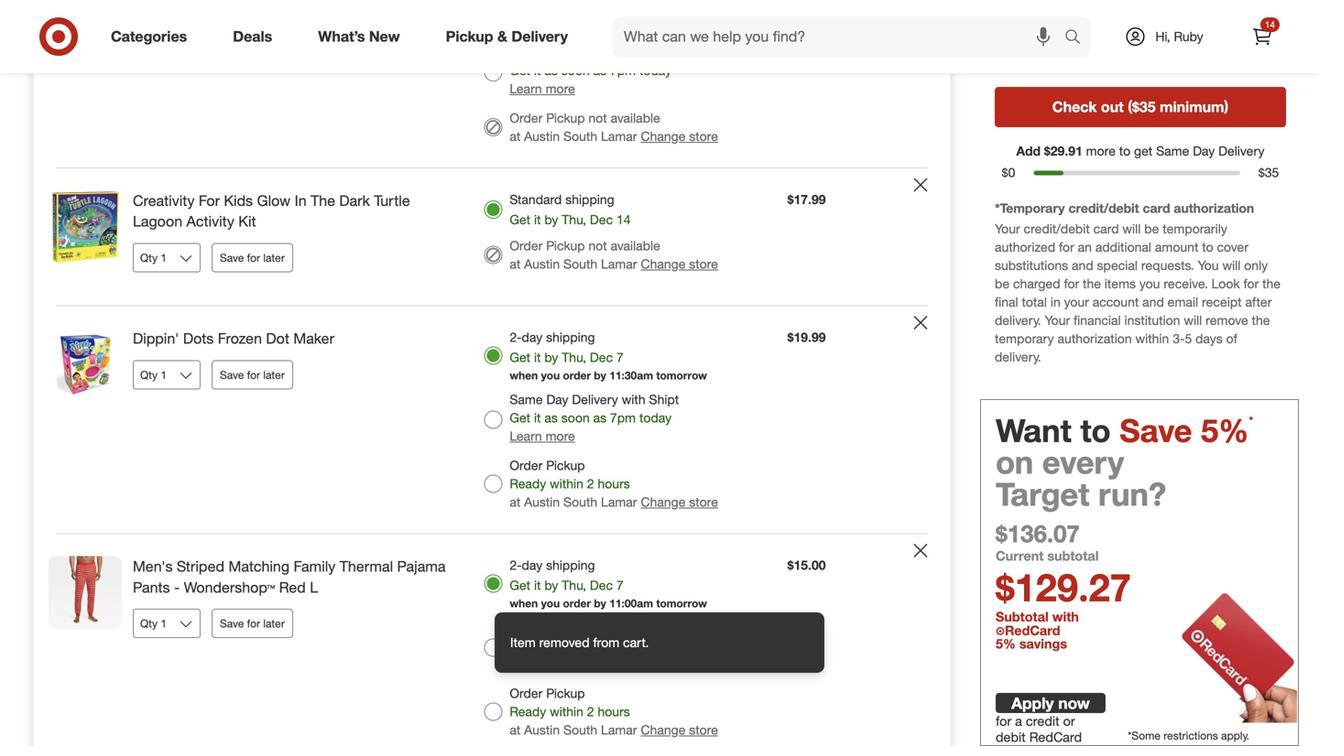 Task type: locate. For each thing, give the bounding box(es) containing it.
same day delivery with shipt get it as soon as 7pm today learn more for get it by thu, dec 7
[[510, 392, 679, 444]]

lamar down get it as soon as 7pm today learn more
[[601, 723, 637, 739]]

1 vertical spatial redcard
[[1030, 730, 1082, 746]]

0 vertical spatial day
[[522, 329, 543, 346]]

shipping inside "2-day shipping get it by thu, dec 7 when you order by 11:30am tomorrow"
[[546, 329, 595, 346]]

delivery.
[[995, 313, 1042, 329], [995, 349, 1042, 365]]

shipt down "get it by thu, dec 7 when you order by 11:00am tomorrow"
[[649, 44, 679, 60]]

2 get from the top
[[510, 62, 531, 78]]

2 vertical spatial order
[[563, 597, 591, 611]]

1 vertical spatial 7pm
[[610, 410, 636, 426]]

to right want
[[1081, 412, 1111, 450]]

1 day from the top
[[522, 329, 543, 346]]

1 vertical spatial ready
[[510, 704, 546, 720]]

1 vertical spatial hours
[[598, 704, 630, 720]]

save for later down the kit at top
[[220, 251, 285, 265]]

2- inside "2-day shipping get it by thu, dec 7 when you order by 11:30am tomorrow"
[[510, 329, 522, 346]]

0 vertical spatial 7pm
[[610, 62, 636, 78]]

2 today from the top
[[640, 410, 672, 426]]

same day delivery with shipt get it as soon as 7pm today learn more down "get it by thu, dec 7 when you order by 11:00am tomorrow"
[[510, 44, 679, 97]]

1 available from the top
[[611, 110, 661, 126]]

day inside "2-day shipping get it by thu, dec 7 when you order by 11:00am tomorrow"
[[522, 558, 543, 574]]

card up additional
[[1094, 221, 1120, 237]]

authorization down financial
[[1058, 331, 1132, 347]]

of
[[1227, 331, 1238, 347]]

and
[[1072, 258, 1094, 274], [1143, 294, 1165, 310]]

you inside "2-day shipping get it by thu, dec 7 when you order by 11:00am tomorrow"
[[541, 597, 560, 611]]

new
[[369, 28, 400, 45]]

2 vertical spatial when
[[510, 597, 538, 611]]

1 horizontal spatial $
[[1259, 165, 1265, 181]]

2- for men's striped matching family thermal pajama pants - wondershop™ red l
[[510, 558, 522, 574]]

1 vertical spatial available
[[611, 238, 661, 254]]

tomorrow for dippin' dots frozen dot maker
[[657, 369, 707, 382]]

pickup
[[446, 28, 494, 45], [546, 110, 585, 126], [546, 238, 585, 254], [546, 458, 585, 474], [546, 686, 585, 702]]

south up "2-day shipping get it by thu, dec 7 when you order by 11:00am tomorrow"
[[564, 494, 598, 510]]

0 vertical spatial and
[[1072, 258, 1094, 274]]

soon left the from
[[562, 638, 590, 654]]

shipping inside standard shipping get it by thu, dec 14
[[566, 191, 615, 207]]

order pickup ready within 2 hours at austin south lamar change store for men's striped matching family thermal pajama pants - wondershop™ red l
[[510, 686, 718, 739]]

to up the you
[[1203, 239, 1214, 255]]

same day delivery with shipt get it as soon as 7pm today learn more down "11:30am"
[[510, 392, 679, 444]]

at
[[510, 128, 521, 144], [510, 256, 521, 272], [510, 494, 521, 510], [510, 723, 521, 739]]

$ for 0
[[1002, 165, 1009, 181]]

not available radio
[[484, 118, 503, 136], [484, 246, 503, 265]]

7 inside "2-day shipping get it by thu, dec 7 when you order by 11:00am tomorrow"
[[617, 578, 624, 594]]

creativity for kids glow in the dark turtle lagoon activity kit link
[[133, 190, 455, 232]]

3 thu, from the top
[[562, 350, 587, 366]]

delivery. down temporary at top
[[995, 349, 1042, 365]]

1 vertical spatial be
[[995, 276, 1010, 292]]

0 vertical spatial within
[[1136, 331, 1170, 347]]

code
[[1087, 34, 1120, 52]]

4 it from the top
[[534, 350, 541, 366]]

same day delivery with shipt get it as soon as 7pm today learn more for when you order by
[[510, 44, 679, 97]]

$
[[1002, 165, 1009, 181], [1259, 165, 1265, 181]]

your down in
[[1045, 313, 1071, 329]]

authorization up temporarily
[[1174, 200, 1255, 217]]

2 shipt from the top
[[649, 392, 679, 408]]

shipt down "11:30am"
[[649, 392, 679, 408]]

2 when from the top
[[510, 369, 538, 382]]

the
[[311, 192, 335, 210]]

7pm right removed
[[610, 638, 636, 654]]

credit
[[1026, 714, 1060, 730]]

later left what's
[[263, 20, 285, 34]]

1 cart item ready to fulfill group from the top
[[34, 0, 950, 168]]

get it by thu, dec 7 when you order by 11:00am tomorrow
[[510, 2, 707, 35]]

learn more button for when you order by
[[510, 80, 575, 98]]

within for dippin' dots frozen dot maker
[[550, 476, 584, 492]]

1 vertical spatial order
[[563, 369, 591, 382]]

later down dot
[[263, 368, 285, 382]]

get
[[1135, 143, 1153, 159]]

2 vertical spatial tomorrow
[[657, 597, 707, 611]]

you up removed
[[541, 597, 560, 611]]

learn inside get it as soon as 7pm today learn more
[[510, 657, 542, 673]]

1 vertical spatial day
[[522, 558, 543, 574]]

0 vertical spatial not available radio
[[484, 118, 503, 136]]

14 inside standard shipping get it by thu, dec 14
[[617, 212, 631, 228]]

0 vertical spatial card
[[1143, 200, 1171, 217]]

1 learn more button from the top
[[510, 80, 575, 98]]

11:00am inside "get it by thu, dec 7 when you order by 11:00am tomorrow"
[[610, 21, 653, 35]]

2 learn from the top
[[510, 428, 542, 444]]

subtotal
[[996, 609, 1049, 625]]

your
[[1065, 294, 1090, 310]]

None radio
[[484, 63, 503, 81], [484, 201, 503, 219], [484, 347, 503, 365], [484, 575, 503, 593], [484, 639, 503, 657], [484, 63, 503, 81], [484, 201, 503, 219], [484, 347, 503, 365], [484, 575, 503, 593], [484, 639, 503, 657]]

save for later button left what's
[[212, 13, 293, 42]]

0 vertical spatial hours
[[598, 476, 630, 492]]

save for later
[[220, 20, 285, 34], [220, 251, 285, 265], [220, 368, 285, 382], [220, 617, 285, 631]]

1 horizontal spatial add
[[1259, 34, 1286, 52]]

1 vertical spatial card
[[1094, 221, 1120, 237]]

available for 4th change store button from the bottom
[[611, 110, 661, 126]]

and down the an
[[1072, 258, 1094, 274]]

0 vertical spatial ready
[[510, 476, 546, 492]]

for down frozen at top
[[247, 368, 260, 382]]

2- inside "2-day shipping get it by thu, dec 7 when you order by 11:00am tomorrow"
[[510, 558, 522, 574]]

activity
[[187, 213, 234, 231]]

creativity for kids glow in the dark turtle lagoon activity kit
[[133, 192, 410, 231]]

1 change from the top
[[641, 128, 686, 144]]

soon
[[562, 62, 590, 78], [562, 410, 590, 426], [562, 638, 590, 654]]

1 vertical spatial add
[[1017, 143, 1041, 159]]

delivery down "get it by thu, dec 7 when you order by 11:00am tomorrow"
[[572, 44, 618, 60]]

0 vertical spatial shipt
[[649, 44, 679, 60]]

0 vertical spatial when
[[510, 21, 538, 35]]

0 vertical spatial will
[[1123, 221, 1141, 237]]

4 cart item ready to fulfill group from the top
[[34, 535, 950, 747]]

2 available from the top
[[611, 238, 661, 254]]

today down "11:30am"
[[640, 410, 672, 426]]

5
[[1185, 331, 1193, 347]]

1 vertical spatial 2
[[587, 704, 594, 720]]

want to save 5% *
[[996, 412, 1254, 450]]

0 horizontal spatial add
[[1017, 143, 1041, 159]]

save for later for matching
[[220, 617, 285, 631]]

2 horizontal spatial to
[[1203, 239, 1214, 255]]

when inside "2-day shipping get it by thu, dec 7 when you order by 11:30am tomorrow"
[[510, 369, 538, 382]]

soon down "2-day shipping get it by thu, dec 7 when you order by 11:30am tomorrow"
[[562, 410, 590, 426]]

0 vertical spatial today
[[640, 62, 672, 78]]

save for kids
[[220, 251, 244, 265]]

add inside button
[[1259, 34, 1286, 52]]

1 vertical spatial not
[[589, 238, 607, 254]]

2 vertical spatial 7
[[617, 578, 624, 594]]

hours for dippin' dots frozen dot maker
[[598, 476, 630, 492]]

save
[[220, 20, 244, 34], [220, 251, 244, 265], [220, 368, 244, 382], [1120, 412, 1193, 450], [220, 617, 244, 631]]

1 vertical spatial 2-
[[510, 558, 522, 574]]

2 south from the top
[[564, 256, 598, 272]]

shipping inside "2-day shipping get it by thu, dec 7 when you order by 11:00am tomorrow"
[[546, 558, 595, 574]]

2 same day delivery with shipt get it as soon as 7pm today learn more from the top
[[510, 392, 679, 444]]

save for later left what's
[[220, 20, 285, 34]]

order left "11:30am"
[[563, 369, 591, 382]]

save for later button
[[212, 13, 293, 42], [212, 243, 293, 273], [212, 361, 293, 390], [212, 610, 293, 639]]

current
[[996, 548, 1044, 564]]

on
[[996, 443, 1034, 482]]

not available radio for 4th change store button from the bottom
[[484, 118, 503, 136]]

email
[[1168, 294, 1199, 310]]

2 soon from the top
[[562, 410, 590, 426]]

4 order from the top
[[510, 686, 543, 702]]

0 vertical spatial same
[[510, 44, 543, 60]]

1 it from the top
[[534, 2, 541, 18]]

total
[[1022, 294, 1047, 310]]

day for sale
[[547, 44, 569, 60]]

save for later button down the wondershop™
[[212, 610, 293, 639]]

0 vertical spatial 5%
[[1202, 412, 1250, 450]]

3 later from the top
[[263, 368, 285, 382]]

2 for men's striped matching family thermal pajama pants - wondershop™ red l
[[587, 704, 594, 720]]

end of progress bar: $35 element
[[1254, 164, 1285, 182]]

later down creativity for kids glow in the dark turtle lagoon activity kit
[[263, 251, 285, 265]]

2 vertical spatial will
[[1184, 313, 1203, 329]]

2 later from the top
[[263, 251, 285, 265]]

0 vertical spatial learn more button
[[510, 80, 575, 98]]

available
[[611, 110, 661, 126], [611, 238, 661, 254]]

pants
[[133, 579, 170, 597]]

1 2 from the top
[[587, 476, 594, 492]]

later for dot
[[263, 368, 285, 382]]

get inside "get it by thu, dec 7 when you order by 11:00am tomorrow"
[[510, 2, 531, 18]]

with down "11:30am"
[[622, 392, 646, 408]]

2 dec from the top
[[590, 212, 613, 228]]

1 7pm from the top
[[610, 62, 636, 78]]

0 vertical spatial available
[[611, 110, 661, 126]]

1 horizontal spatial 14
[[1266, 19, 1276, 30]]

2 11:00am from the top
[[610, 597, 653, 611]]

pickup & delivery link
[[430, 16, 591, 57]]

save down the wondershop™
[[220, 617, 244, 631]]

1 vertical spatial order pickup not available at austin south lamar change store
[[510, 238, 718, 272]]

3 it from the top
[[534, 212, 541, 228]]

1 order pickup not available at austin south lamar change store from the top
[[510, 110, 718, 144]]

you right &
[[541, 21, 560, 35]]

within for men's striped matching family thermal pajama pants - wondershop™ red l
[[550, 704, 584, 720]]

2 vertical spatial shipping
[[546, 558, 595, 574]]

2 vertical spatial 7pm
[[610, 638, 636, 654]]

tomorrow inside "2-day shipping get it by thu, dec 7 when you order by 11:00am tomorrow"
[[657, 597, 707, 611]]

3 store from the top
[[689, 494, 718, 510]]

save for later button down the kit at top
[[212, 243, 293, 273]]

1 vertical spatial 14
[[617, 212, 631, 228]]

lamar up "2-day shipping get it by thu, dec 7 when you order by 11:00am tomorrow"
[[601, 494, 637, 510]]

sale
[[788, 16, 813, 32]]

day down "2-day shipping get it by thu, dec 7 when you order by 11:30am tomorrow"
[[547, 392, 569, 408]]

delivery
[[512, 28, 568, 45], [572, 44, 618, 60], [1219, 143, 1265, 159], [572, 392, 618, 408]]

items
[[1105, 276, 1136, 292]]

ready for dippin' dots frozen dot maker
[[510, 476, 546, 492]]

1 when from the top
[[510, 21, 538, 35]]

3 save for later from the top
[[220, 368, 285, 382]]

add up starting of progress bar: $0 element
[[1017, 143, 1041, 159]]

$17.99
[[788, 191, 826, 207]]

for down the wondershop™
[[247, 617, 260, 631]]

order right &
[[563, 21, 591, 35]]

0 vertical spatial soon
[[562, 62, 590, 78]]

will up '5'
[[1184, 313, 1203, 329]]

save for later button down frozen at top
[[212, 361, 293, 390]]

0 vertical spatial 2
[[587, 476, 594, 492]]

want
[[996, 412, 1072, 450]]

apply.
[[1222, 730, 1250, 743]]

0 horizontal spatial your
[[995, 221, 1021, 237]]

today right the from
[[640, 638, 672, 654]]

order pickup not available at austin south lamar change store for 4th change store button from the bottom
[[510, 110, 718, 144]]

0 vertical spatial your
[[995, 221, 1021, 237]]

shipping for men's striped matching family thermal pajama pants - wondershop™ red l
[[546, 558, 595, 574]]

6 it from the top
[[534, 578, 541, 594]]

save down the dippin' dots frozen dot maker
[[220, 368, 244, 382]]

1 learn from the top
[[510, 80, 542, 97]]

2 vertical spatial within
[[550, 704, 584, 720]]

2 day from the top
[[522, 558, 543, 574]]

2 hours from the top
[[598, 704, 630, 720]]

redcard inside apply now for a credit or debit redcard
[[1030, 730, 1082, 746]]

0 vertical spatial with
[[622, 44, 646, 60]]

0 vertical spatial same day delivery with shipt get it as soon as 7pm today learn more
[[510, 44, 679, 97]]

delivery right &
[[512, 28, 568, 45]]

5 get from the top
[[510, 410, 531, 426]]

3 when from the top
[[510, 597, 538, 611]]

remove
[[1206, 313, 1249, 329]]

when inside "2-day shipping get it by thu, dec 7 when you order by 11:00am tomorrow"
[[510, 597, 538, 611]]

save for later down the wondershop™
[[220, 617, 285, 631]]

today
[[640, 62, 672, 78], [640, 410, 672, 426], [640, 638, 672, 654]]

order up item removed from cart.
[[563, 597, 591, 611]]

1 7 from the top
[[617, 2, 624, 18]]

pickup & delivery
[[446, 28, 568, 45]]

it inside "2-day shipping get it by thu, dec 7 when you order by 11:30am tomorrow"
[[534, 350, 541, 366]]

1 11:00am from the top
[[610, 21, 653, 35]]

order pickup not available at austin south lamar change store
[[510, 110, 718, 144], [510, 238, 718, 272]]

0 horizontal spatial authorization
[[1058, 331, 1132, 347]]

cart item ready to fulfill group containing men's striped matching family thermal pajama pants - wondershop™ red l
[[34, 535, 950, 747]]

7 it from the top
[[534, 638, 541, 654]]

to
[[1120, 143, 1131, 159], [1203, 239, 1214, 255], [1081, 412, 1111, 450]]

lamar down standard shipping get it by thu, dec 14
[[601, 256, 637, 272]]

14
[[1266, 19, 1276, 30], [617, 212, 631, 228]]

save for matching
[[220, 617, 244, 631]]

2 2- from the top
[[510, 558, 522, 574]]

3 save for later button from the top
[[212, 361, 293, 390]]

add right ruby
[[1259, 34, 1286, 52]]

7 inside "get it by thu, dec 7 when you order by 11:00am tomorrow"
[[617, 2, 624, 18]]

save up run?
[[1120, 412, 1193, 450]]

1 dec from the top
[[590, 2, 613, 18]]

dec inside standard shipping get it by thu, dec 14
[[590, 212, 613, 228]]

you inside the *temporary credit/debit card authorization your credit/debit card will be temporarily authorized for an additional amount to cover substitutions and special requests. you will only be charged for the items you receive. look for the final total in your account and email receipt after delivery. your financial institution will remove the temporary authorization within 3-5 days of delivery.
[[1140, 276, 1161, 292]]

4 austin from the top
[[524, 723, 560, 739]]

2 thu, from the top
[[562, 212, 587, 228]]

get inside "2-day shipping get it by thu, dec 7 when you order by 11:30am tomorrow"
[[510, 350, 531, 366]]

4 save for later from the top
[[220, 617, 285, 631]]

7 get from the top
[[510, 638, 531, 654]]

2 change from the top
[[641, 256, 686, 272]]

1 horizontal spatial will
[[1184, 313, 1203, 329]]

3 dec from the top
[[590, 350, 613, 366]]

day inside "2-day shipping get it by thu, dec 7 when you order by 11:30am tomorrow"
[[522, 329, 543, 346]]

2 vertical spatial day
[[547, 392, 569, 408]]

today down "get it by thu, dec 7 when you order by 11:00am tomorrow"
[[640, 62, 672, 78]]

2 order pickup not available at austin south lamar change store from the top
[[510, 238, 718, 272]]

on every target run?
[[996, 443, 1167, 513]]

card
[[1143, 200, 1171, 217], [1094, 221, 1120, 237]]

2 vertical spatial to
[[1081, 412, 1111, 450]]

2 for dippin' dots frozen dot maker
[[587, 476, 594, 492]]

0 vertical spatial 7
[[617, 2, 624, 18]]

1 get from the top
[[510, 2, 531, 18]]

1 soon from the top
[[562, 62, 590, 78]]

get
[[510, 2, 531, 18], [510, 62, 531, 78], [510, 212, 531, 228], [510, 350, 531, 366], [510, 410, 531, 426], [510, 578, 531, 594], [510, 638, 531, 654]]

3 change from the top
[[641, 494, 686, 510]]

3 cart item ready to fulfill group from the top
[[34, 307, 950, 534]]

None radio
[[484, 0, 503, 17], [484, 411, 503, 429], [484, 0, 503, 17], [484, 411, 503, 429]]

later down red
[[263, 617, 285, 631]]

save for later button for frozen
[[212, 361, 293, 390]]

1 hours from the top
[[598, 476, 630, 492]]

2 change store button from the top
[[641, 255, 718, 274]]

1 horizontal spatial to
[[1120, 143, 1131, 159]]

card up temporarily
[[1143, 200, 1171, 217]]

day down minimum) at the top
[[1193, 143, 1216, 159]]

categories link
[[95, 16, 210, 57]]

1 delivery. from the top
[[995, 313, 1042, 329]]

it
[[534, 2, 541, 18], [534, 62, 541, 78], [534, 212, 541, 228], [534, 350, 541, 366], [534, 410, 541, 426], [534, 578, 541, 594], [534, 638, 541, 654]]

1 horizontal spatial be
[[1145, 221, 1160, 237]]

6 get from the top
[[510, 578, 531, 594]]

0 vertical spatial order pickup not available at austin south lamar change store
[[510, 110, 718, 144]]

save for later down frozen at top
[[220, 368, 285, 382]]

0 vertical spatial learn
[[510, 80, 542, 97]]

promo code
[[1039, 34, 1120, 52]]

temporary
[[995, 331, 1055, 347]]

redcard down $129.27
[[1005, 623, 1061, 639]]

to left get
[[1120, 143, 1131, 159]]

0 horizontal spatial will
[[1123, 221, 1141, 237]]

4 later from the top
[[263, 617, 285, 631]]

1 vertical spatial not available radio
[[484, 246, 503, 265]]

for left a
[[996, 714, 1012, 730]]

you inside "2-day shipping get it by thu, dec 7 when you order by 11:30am tomorrow"
[[541, 369, 560, 382]]

0 horizontal spatial 5%
[[996, 637, 1016, 653]]

order inside "2-day shipping get it by thu, dec 7 when you order by 11:00am tomorrow"
[[563, 597, 591, 611]]

4 thu, from the top
[[562, 578, 587, 594]]

substitutions
[[995, 258, 1069, 274]]

will down cover at the top right of page
[[1223, 258, 1241, 274]]

1 vertical spatial 7
[[617, 350, 624, 366]]

check out ($35 minimum) button
[[995, 87, 1287, 127]]

7pm for get it by thu, dec 7
[[610, 410, 636, 426]]

1 vertical spatial tomorrow
[[657, 369, 707, 382]]

2 ready from the top
[[510, 704, 546, 720]]

1 vertical spatial to
[[1203, 239, 1214, 255]]

order
[[510, 110, 543, 126], [510, 238, 543, 254], [510, 458, 543, 474], [510, 686, 543, 702]]

2 store pickup radio from the top
[[484, 703, 503, 722]]

be up amount
[[1145, 221, 1160, 237]]

1 vertical spatial today
[[640, 410, 672, 426]]

learn
[[510, 80, 542, 97], [510, 428, 542, 444], [510, 657, 542, 673]]

4 dec from the top
[[590, 578, 613, 594]]

2 order from the top
[[563, 369, 591, 382]]

1 vertical spatial with
[[622, 392, 646, 408]]

same day delivery with shipt get it as soon as 7pm today learn more
[[510, 44, 679, 97], [510, 392, 679, 444]]

get inside standard shipping get it by thu, dec 14
[[510, 212, 531, 228]]

temporarily
[[1163, 221, 1228, 237]]

day right &
[[547, 44, 569, 60]]

1 vertical spatial authorization
[[1058, 331, 1132, 347]]

1 save for later from the top
[[220, 20, 285, 34]]

3 get from the top
[[510, 212, 531, 228]]

2 save for later from the top
[[220, 251, 285, 265]]

0 vertical spatial add
[[1259, 34, 1286, 52]]

standard
[[510, 191, 562, 207]]

2 horizontal spatial will
[[1223, 258, 1241, 274]]

from
[[593, 635, 620, 651]]

1 vertical spatial credit/debit
[[1024, 221, 1090, 237]]

0 horizontal spatial and
[[1072, 258, 1094, 274]]

order pickup ready within 2 hours at austin south lamar change store for dippin' dots frozen dot maker
[[510, 458, 718, 510]]

1 vertical spatial will
[[1223, 258, 1241, 274]]

final
[[995, 294, 1019, 310]]

2 tomorrow from the top
[[657, 369, 707, 382]]

standard shipping get it by thu, dec 14
[[510, 191, 631, 228]]

cart item ready to fulfill group containing get it by thu, dec 7
[[34, 0, 950, 168]]

same for sale
[[510, 44, 543, 60]]

0 vertical spatial credit/debit
[[1069, 200, 1140, 217]]

order for men's striped matching family thermal pajama pants - wondershop™ red l
[[563, 597, 591, 611]]

$136.07 current subtotal $129.27
[[996, 519, 1132, 611]]

available for second change store button from the top
[[611, 238, 661, 254]]

redcard down apply now button
[[1030, 730, 1082, 746]]

with down "get it by thu, dec 7 when you order by 11:00am tomorrow"
[[622, 44, 646, 60]]

1 same day delivery with shipt get it as soon as 7pm today learn more from the top
[[510, 44, 679, 97]]

creativity for kids glow in the dark turtle lagoon activity kit image
[[49, 190, 122, 264]]

your up authorized
[[995, 221, 1021, 237]]

1 vertical spatial learn
[[510, 428, 542, 444]]

shipping
[[566, 191, 615, 207], [546, 329, 595, 346], [546, 558, 595, 574]]

2 learn more button from the top
[[510, 428, 575, 446]]

1 vertical spatial soon
[[562, 410, 590, 426]]

you left "11:30am"
[[541, 369, 560, 382]]

delivery down "11:30am"
[[572, 392, 618, 408]]

thu,
[[562, 2, 587, 18], [562, 212, 587, 228], [562, 350, 587, 366], [562, 578, 587, 594]]

1 save for later button from the top
[[212, 13, 293, 42]]

south up standard shipping get it by thu, dec 14
[[564, 128, 598, 144]]

0 vertical spatial 11:00am
[[610, 21, 653, 35]]

4 store from the top
[[689, 723, 718, 739]]

save right categories link
[[220, 20, 244, 34]]

day
[[547, 44, 569, 60], [1193, 143, 1216, 159], [547, 392, 569, 408]]

ready
[[510, 476, 546, 492], [510, 704, 546, 720]]

2 7 from the top
[[617, 350, 624, 366]]

south down standard shipping get it by thu, dec 14
[[564, 256, 598, 272]]

wondershop™
[[184, 579, 275, 597]]

only
[[1245, 258, 1269, 274]]

to inside the *temporary credit/debit card authorization your credit/debit card will be temporarily authorized for an additional amount to cover substitutions and special requests. you will only be charged for the items you receive. look for the final total in your account and email receipt after delivery. your financial institution will remove the temporary authorization within 3-5 days of delivery.
[[1203, 239, 1214, 255]]

with up savings
[[1053, 609, 1079, 625]]

soon down "get it by thu, dec 7 when you order by 11:00am tomorrow"
[[562, 62, 590, 78]]

7pm down "11:30am"
[[610, 410, 636, 426]]

0 vertical spatial day
[[547, 44, 569, 60]]

frozen
[[218, 330, 262, 348]]

an
[[1078, 239, 1092, 255]]

order inside "2-day shipping get it by thu, dec 7 when you order by 11:30am tomorrow"
[[563, 369, 591, 382]]

you
[[541, 21, 560, 35], [1140, 276, 1161, 292], [541, 369, 560, 382], [541, 597, 560, 611]]

2 it from the top
[[534, 62, 541, 78]]

1 horizontal spatial authorization
[[1174, 200, 1255, 217]]

0 vertical spatial delivery.
[[995, 313, 1042, 329]]

5%
[[1202, 412, 1250, 450], [996, 637, 1016, 653]]

soon for when you order by
[[562, 62, 590, 78]]

be up final
[[995, 276, 1010, 292]]

what's new link
[[303, 16, 423, 57]]

&
[[498, 28, 508, 45]]

cart item ready to fulfill group
[[34, 0, 950, 168], [34, 168, 950, 306], [34, 307, 950, 534], [34, 535, 950, 747]]

1 vertical spatial order pickup ready within 2 hours at austin south lamar change store
[[510, 686, 718, 739]]

target
[[996, 475, 1090, 513]]

11:30am
[[610, 369, 653, 382]]

thu, inside "2-day shipping get it by thu, dec 7 when you order by 11:30am tomorrow"
[[562, 350, 587, 366]]

same
[[510, 44, 543, 60], [1157, 143, 1190, 159], [510, 392, 543, 408]]

4 get from the top
[[510, 350, 531, 366]]

save down the kit at top
[[220, 251, 244, 265]]

1 order from the top
[[563, 21, 591, 35]]

learn for get it by thu, dec 7
[[510, 428, 542, 444]]

0 vertical spatial not
[[589, 110, 607, 126]]

tomorrow inside "2-day shipping get it by thu, dec 7 when you order by 11:30am tomorrow"
[[657, 369, 707, 382]]

2 vertical spatial learn
[[510, 657, 542, 673]]

save for frozen
[[220, 368, 244, 382]]

0 vertical spatial shipping
[[566, 191, 615, 207]]

2 vertical spatial today
[[640, 638, 672, 654]]

0 vertical spatial 2-
[[510, 329, 522, 346]]

you down requests.
[[1140, 276, 1161, 292]]

it inside "get it by thu, dec 7 when you order by 11:00am tomorrow"
[[534, 2, 541, 18]]

today inside get it as soon as 7pm today learn more
[[640, 638, 672, 654]]

3 learn from the top
[[510, 657, 542, 673]]

1 vertical spatial same day delivery with shipt get it as soon as 7pm today learn more
[[510, 392, 679, 444]]

for inside apply now for a credit or debit redcard
[[996, 714, 1012, 730]]

1 south from the top
[[564, 128, 598, 144]]

0 vertical spatial store pickup radio
[[484, 475, 503, 493]]

2 not from the top
[[589, 238, 607, 254]]

3 tomorrow from the top
[[657, 597, 707, 611]]

l
[[310, 579, 318, 597]]

3 7pm from the top
[[610, 638, 636, 654]]

lamar up standard shipping get it by thu, dec 14
[[601, 128, 637, 144]]

by inside standard shipping get it by thu, dec 14
[[545, 212, 558, 228]]

1 store pickup radio from the top
[[484, 475, 503, 493]]

1 2- from the top
[[510, 329, 522, 346]]

day for $19.99
[[547, 392, 569, 408]]

0 vertical spatial be
[[1145, 221, 1160, 237]]

7pm down "get it by thu, dec 7 when you order by 11:00am tomorrow"
[[610, 62, 636, 78]]

Store pickup radio
[[484, 475, 503, 493], [484, 703, 503, 722]]

2 vertical spatial same
[[510, 392, 543, 408]]

special
[[1098, 258, 1138, 274]]

2 vertical spatial learn more button
[[510, 656, 575, 674]]

day
[[522, 329, 543, 346], [522, 558, 543, 574]]

and up the "institution"
[[1143, 294, 1165, 310]]

thu, inside "2-day shipping get it by thu, dec 7 when you order by 11:00am tomorrow"
[[562, 578, 587, 594]]

out
[[1102, 98, 1124, 116]]

will
[[1123, 221, 1141, 237], [1223, 258, 1241, 274], [1184, 313, 1203, 329]]

0 vertical spatial authorization
[[1174, 200, 1255, 217]]

3-
[[1173, 331, 1185, 347]]

2 2 from the top
[[587, 704, 594, 720]]

1 $ from the left
[[1002, 165, 1009, 181]]

1 vertical spatial delivery.
[[995, 349, 1042, 365]]

south down get it as soon as 7pm today learn more
[[564, 723, 598, 739]]

delivery. up temporary at top
[[995, 313, 1042, 329]]

will up additional
[[1123, 221, 1141, 237]]

7 inside "2-day shipping get it by thu, dec 7 when you order by 11:30am tomorrow"
[[617, 350, 624, 366]]



Task type: vqa. For each thing, say whether or not it's contained in the screenshot.
team member services on the bottom of the page
no



Task type: describe. For each thing, give the bounding box(es) containing it.
$15.00
[[788, 558, 826, 574]]

matching
[[229, 558, 290, 576]]

it inside get it as soon as 7pm today learn more
[[534, 638, 541, 654]]

*some restrictions apply.
[[1128, 730, 1250, 743]]

7pm for when you order by
[[610, 62, 636, 78]]

what's new
[[318, 28, 400, 45]]

3 at from the top
[[510, 494, 521, 510]]

delivery up $ 35
[[1219, 143, 1265, 159]]

ruby
[[1174, 28, 1204, 44]]

2 vertical spatial with
[[1053, 609, 1079, 625]]

1 horizontal spatial your
[[1045, 313, 1071, 329]]

1 austin from the top
[[524, 128, 560, 144]]

men&#39;s striped matching family thermal pajama pants - wondershop&#8482; red l image
[[49, 557, 122, 630]]

1 change store button from the top
[[641, 127, 718, 146]]

order pickup not available at austin south lamar change store for second change store button from the top
[[510, 238, 718, 272]]

kit
[[239, 213, 256, 231]]

What can we help you find? suggestions appear below search field
[[613, 16, 1070, 57]]

get inside get it as soon as 7pm today learn more
[[510, 638, 531, 654]]

1 vertical spatial day
[[1193, 143, 1216, 159]]

when for dippin' dots frozen dot maker
[[510, 369, 538, 382]]

minimum)
[[1160, 98, 1229, 116]]

for up your
[[1064, 276, 1080, 292]]

institution
[[1125, 313, 1181, 329]]

1 not from the top
[[589, 110, 607, 126]]

3 change store button from the top
[[641, 493, 718, 512]]

dec inside "2-day shipping get it by thu, dec 7 when you order by 11:00am tomorrow"
[[590, 578, 613, 594]]

4 at from the top
[[510, 723, 521, 739]]

today for get it by thu, dec 7
[[640, 410, 672, 426]]

item
[[510, 635, 536, 651]]

add button
[[1258, 31, 1287, 54]]

14 link
[[1243, 16, 1283, 57]]

when for men's striped matching family thermal pajama pants - wondershop™ red l
[[510, 597, 538, 611]]

5% savings
[[996, 637, 1068, 653]]

dippin' dots frozen dot maker link
[[133, 329, 455, 350]]

2 at from the top
[[510, 256, 521, 272]]

shipt for when you order by
[[649, 44, 679, 60]]

1 order from the top
[[510, 110, 543, 126]]

when inside "get it by thu, dec 7 when you order by 11:00am tomorrow"
[[510, 21, 538, 35]]

additional
[[1096, 239, 1152, 255]]

later for family
[[263, 617, 285, 631]]

item removed from cart.
[[510, 635, 649, 651]]

authorized
[[995, 239, 1056, 255]]

kids
[[224, 192, 253, 210]]

add for add
[[1259, 34, 1286, 52]]

tomorrow for men's striped matching family thermal pajama pants - wondershop™ red l
[[657, 597, 707, 611]]

add for add $29.91 more to get same day delivery
[[1017, 143, 1041, 159]]

more inside get it as soon as 7pm today learn more
[[546, 657, 575, 673]]

men's striped matching family thermal pajama pants - wondershop™ red l
[[133, 558, 446, 597]]

shipt for get it by thu, dec 7
[[649, 392, 679, 408]]

save for later button for kids
[[212, 243, 293, 273]]

for
[[199, 192, 220, 210]]

learn more button for get it by thu, dec 7
[[510, 428, 575, 446]]

the up your
[[1083, 276, 1102, 292]]

deals
[[233, 28, 272, 45]]

check out ($35 minimum)
[[1053, 98, 1229, 116]]

0 horizontal spatial card
[[1094, 221, 1120, 237]]

hi, ruby
[[1156, 28, 1204, 44]]

($35
[[1128, 98, 1156, 116]]

2 lamar from the top
[[601, 256, 637, 272]]

0 horizontal spatial to
[[1081, 412, 1111, 450]]

0 vertical spatial redcard
[[1005, 623, 1061, 639]]

pajama
[[397, 558, 446, 576]]

with for when you order by
[[622, 44, 646, 60]]

in
[[295, 192, 307, 210]]

1 at from the top
[[510, 128, 521, 144]]

turtle
[[374, 192, 410, 210]]

day for dippin' dots frozen dot maker
[[522, 329, 543, 346]]

days
[[1196, 331, 1223, 347]]

or
[[1064, 714, 1076, 730]]

for left what's
[[247, 20, 260, 34]]

dark
[[339, 192, 370, 210]]

create-your-own sand art kit - mondo llama&#8482; image
[[49, 0, 122, 54]]

thu, inside "get it by thu, dec 7 when you order by 11:00am tomorrow"
[[562, 2, 587, 18]]

removed
[[539, 635, 590, 651]]

7 for dippin' dots frozen dot maker
[[617, 350, 624, 366]]

1 store from the top
[[689, 128, 718, 144]]

dots
[[183, 330, 214, 348]]

1 lamar from the top
[[601, 128, 637, 144]]

what's
[[318, 28, 365, 45]]

dot
[[266, 330, 290, 348]]

4 change from the top
[[641, 723, 686, 739]]

family
[[294, 558, 336, 576]]

$ for 35
[[1259, 165, 1265, 181]]

order for dippin' dots frozen dot maker
[[563, 369, 591, 382]]

3 order from the top
[[510, 458, 543, 474]]

3 lamar from the top
[[601, 494, 637, 510]]

look
[[1212, 276, 1241, 292]]

deals link
[[217, 16, 295, 57]]

later for glow
[[263, 251, 285, 265]]

with for get it by thu, dec 7
[[622, 392, 646, 408]]

account
[[1093, 294, 1139, 310]]

soon inside get it as soon as 7pm today learn more
[[562, 638, 590, 654]]

$ 35
[[1259, 165, 1280, 181]]

amount
[[1156, 239, 1199, 255]]

2- for dippin' dots frozen dot maker
[[510, 329, 522, 346]]

receive.
[[1164, 276, 1209, 292]]

the down after
[[1252, 313, 1271, 329]]

learn for when you order by
[[510, 80, 542, 97]]

within inside the *temporary credit/debit card authorization your credit/debit card will be temporarily authorized for an additional amount to cover substitutions and special requests. you will only be charged for the items you receive. look for the final total in your account and email receipt after delivery. your financial institution will remove the temporary authorization within 3-5 days of delivery.
[[1136, 331, 1170, 347]]

striped
[[177, 558, 225, 576]]

savings
[[1020, 637, 1068, 653]]

debit
[[996, 730, 1026, 746]]

for down the kit at top
[[247, 251, 260, 265]]

dec inside "get it by thu, dec 7 when you order by 11:00am tomorrow"
[[590, 2, 613, 18]]

$19.99
[[788, 329, 826, 346]]

3 austin from the top
[[524, 494, 560, 510]]

0 horizontal spatial be
[[995, 276, 1010, 292]]

2-day shipping get it by thu, dec 7 when you order by 11:30am tomorrow
[[510, 329, 707, 382]]

3 learn more button from the top
[[510, 656, 575, 674]]

35
[[1265, 165, 1280, 181]]

*some
[[1128, 730, 1161, 743]]

0
[[1009, 165, 1016, 181]]

$136.07
[[996, 519, 1080, 548]]

in
[[1051, 294, 1061, 310]]

not available radio for second change store button from the top
[[484, 246, 503, 265]]

for left the an
[[1059, 239, 1075, 255]]

1 later from the top
[[263, 20, 285, 34]]

$ 0
[[1002, 165, 1016, 181]]

soon for get it by thu, dec 7
[[562, 410, 590, 426]]

-
[[174, 579, 180, 597]]

tomorrow inside "get it by thu, dec 7 when you order by 11:00am tomorrow"
[[657, 21, 707, 35]]

3 south from the top
[[564, 494, 598, 510]]

starting of progress bar: $0 element
[[997, 164, 1021, 182]]

1 vertical spatial same
[[1157, 143, 1190, 159]]

subtotal with
[[996, 609, 1083, 625]]

you
[[1198, 258, 1219, 274]]

save for later button for matching
[[212, 610, 293, 639]]

hours for men's striped matching family thermal pajama pants - wondershop™ red l
[[598, 704, 630, 720]]

save for later for kids
[[220, 251, 285, 265]]

financial
[[1074, 313, 1121, 329]]

0 vertical spatial to
[[1120, 143, 1131, 159]]

run?
[[1099, 475, 1167, 513]]

dippin&#39; dots frozen dot maker image
[[49, 329, 122, 402]]

today for when you order by
[[640, 62, 672, 78]]

it inside standard shipping get it by thu, dec 14
[[534, 212, 541, 228]]

2 order from the top
[[510, 238, 543, 254]]

requests.
[[1142, 258, 1195, 274]]

every
[[1043, 443, 1125, 482]]

cover
[[1218, 239, 1249, 255]]

cart item ready to fulfill group containing creativity for kids glow in the dark turtle lagoon activity kit
[[34, 168, 950, 306]]

*temporary credit/debit card authorization your credit/debit card will be temporarily authorized for an additional amount to cover substitutions and special requests. you will only be charged for the items you receive. look for the final total in your account and email receipt after delivery. your financial institution will remove the temporary authorization within 3-5 days of delivery.
[[995, 200, 1281, 365]]

store pickup radio for dippin' dots frozen dot maker
[[484, 475, 503, 493]]

order inside "get it by thu, dec 7 when you order by 11:00am tomorrow"
[[563, 21, 591, 35]]

same for $19.99
[[510, 392, 543, 408]]

4 south from the top
[[564, 723, 598, 739]]

search button
[[1057, 16, 1101, 60]]

*temporary
[[995, 200, 1065, 217]]

dec inside "2-day shipping get it by thu, dec 7 when you order by 11:30am tomorrow"
[[590, 350, 613, 366]]

4 change store button from the top
[[641, 722, 718, 740]]

11:00am inside "2-day shipping get it by thu, dec 7 when you order by 11:00am tomorrow"
[[610, 597, 653, 611]]

save for later for frozen
[[220, 368, 285, 382]]

maker
[[294, 330, 334, 348]]

7pm inside get it as soon as 7pm today learn more
[[610, 638, 636, 654]]

2 austin from the top
[[524, 256, 560, 272]]

day for men's striped matching family thermal pajama pants - wondershop™ red l
[[522, 558, 543, 574]]

5 it from the top
[[534, 410, 541, 426]]

thermal
[[340, 558, 393, 576]]

creativity
[[133, 192, 195, 210]]

cart item ready to fulfill group containing dippin' dots frozen dot maker
[[34, 307, 950, 534]]

you inside "get it by thu, dec 7 when you order by 11:00am tomorrow"
[[541, 21, 560, 35]]

ready for men's striped matching family thermal pajama pants - wondershop™ red l
[[510, 704, 546, 720]]

it inside "2-day shipping get it by thu, dec 7 when you order by 11:00am tomorrow"
[[534, 578, 541, 594]]

get inside "2-day shipping get it by thu, dec 7 when you order by 11:00am tomorrow"
[[510, 578, 531, 594]]

glow
[[257, 192, 291, 210]]

thu, inside standard shipping get it by thu, dec 14
[[562, 212, 587, 228]]

2 store from the top
[[689, 256, 718, 272]]

men's
[[133, 558, 173, 576]]

for down 'only'
[[1244, 276, 1259, 292]]

promo
[[1039, 34, 1083, 52]]

7 for men's striped matching family thermal pajama pants - wondershop™ red l
[[617, 578, 624, 594]]

restrictions
[[1164, 730, 1219, 743]]

2 delivery. from the top
[[995, 349, 1042, 365]]

the up after
[[1263, 276, 1281, 292]]

1 horizontal spatial card
[[1143, 200, 1171, 217]]

apply now for a credit or debit redcard
[[996, 694, 1090, 746]]

store pickup radio for men's striped matching family thermal pajama pants - wondershop™ red l
[[484, 703, 503, 722]]

4 lamar from the top
[[601, 723, 637, 739]]

$129.27
[[996, 564, 1132, 611]]

1 horizontal spatial and
[[1143, 294, 1165, 310]]

apply now button
[[996, 694, 1106, 714]]

1 horizontal spatial 5%
[[1202, 412, 1250, 450]]

shipping for dippin' dots frozen dot maker
[[546, 329, 595, 346]]

dippin'
[[133, 330, 179, 348]]

categories
[[111, 28, 187, 45]]

now
[[1059, 694, 1090, 714]]



